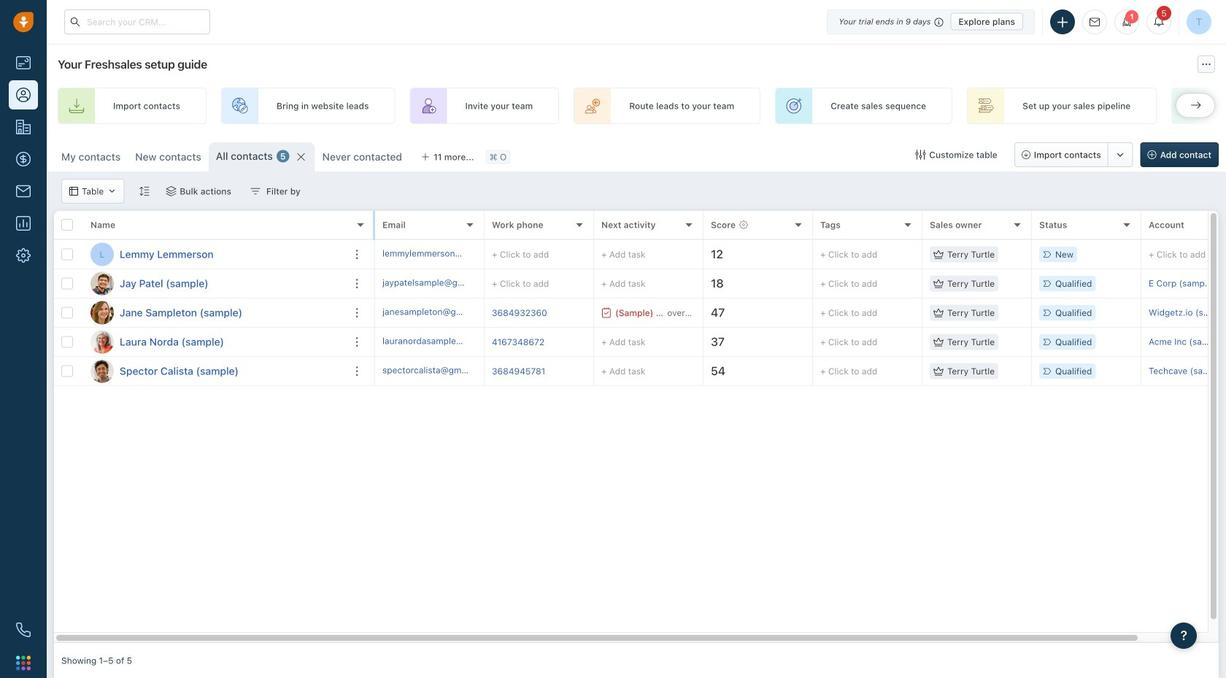 Task type: locate. For each thing, give the bounding box(es) containing it.
container_wx8msf4aqz5i3rn1 image
[[916, 150, 926, 160], [108, 187, 116, 196], [934, 249, 944, 260], [602, 308, 612, 318], [934, 337, 944, 347], [934, 366, 944, 376]]

group
[[1015, 142, 1134, 167]]

column header
[[83, 211, 375, 240]]

freshworks switcher image
[[16, 656, 31, 670]]

l image
[[91, 330, 114, 354]]

row group
[[54, 240, 375, 386], [375, 240, 1227, 386]]

row
[[54, 211, 375, 240]]

0 vertical spatial j image
[[91, 272, 114, 295]]

1 vertical spatial j image
[[91, 301, 114, 325]]

press space to select this row. row
[[54, 240, 375, 269], [375, 240, 1227, 269], [54, 269, 375, 299], [375, 269, 1227, 299], [54, 299, 375, 328], [375, 299, 1227, 328], [54, 328, 375, 357], [375, 328, 1227, 357], [54, 357, 375, 386], [375, 357, 1227, 386]]

grid
[[54, 211, 1227, 643]]

2 row group from the left
[[375, 240, 1227, 386]]

container_wx8msf4aqz5i3rn1 image
[[166, 186, 176, 196], [250, 186, 261, 196], [69, 187, 78, 196], [934, 279, 944, 289], [934, 308, 944, 318]]

j image
[[91, 272, 114, 295], [91, 301, 114, 325]]



Task type: describe. For each thing, give the bounding box(es) containing it.
2 j image from the top
[[91, 301, 114, 325]]

phone image
[[16, 623, 31, 637]]

Search your CRM... text field
[[64, 9, 210, 34]]

send email image
[[1090, 17, 1100, 27]]

1 row group from the left
[[54, 240, 375, 386]]

phone element
[[9, 615, 38, 645]]

style_myh0__igzzd8unmi image
[[139, 186, 149, 196]]

s image
[[91, 360, 114, 383]]

1 j image from the top
[[91, 272, 114, 295]]



Task type: vqa. For each thing, say whether or not it's contained in the screenshot.
Freshworks Switcher Image
yes



